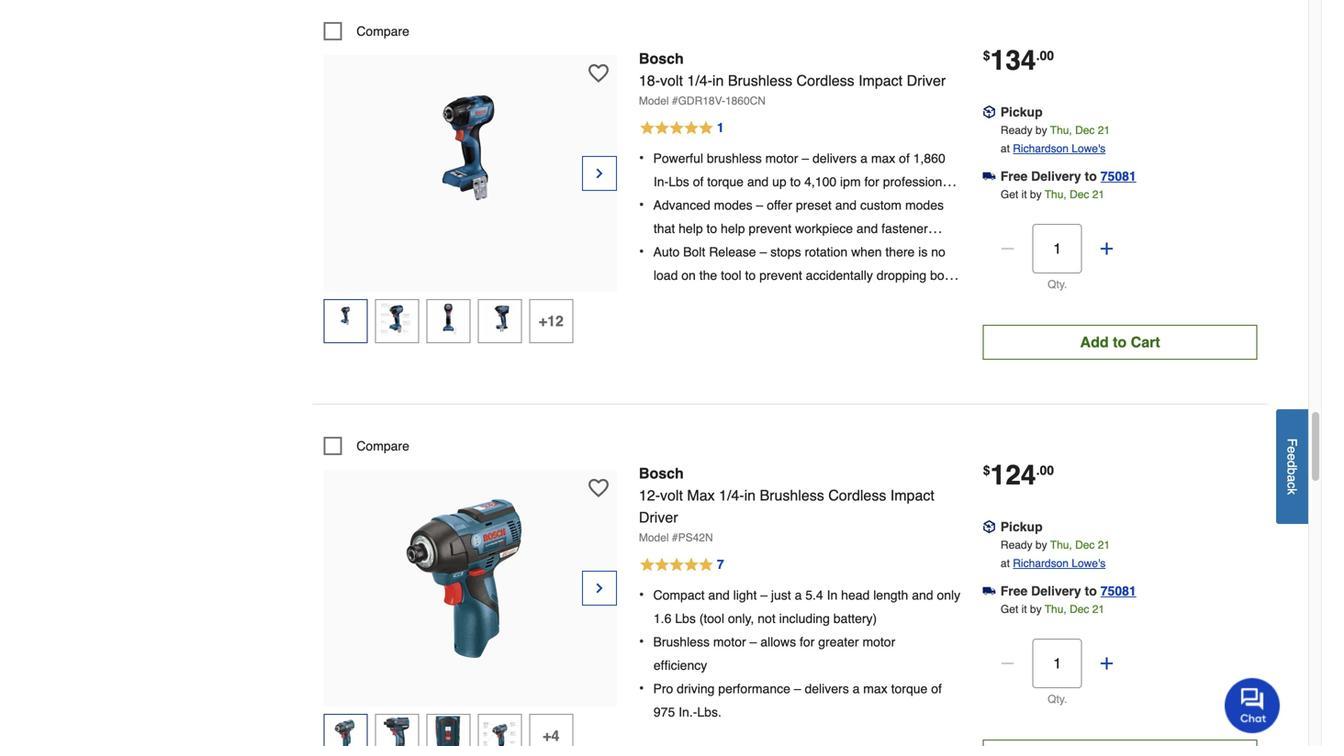 Task type: locate. For each thing, give the bounding box(es) containing it.
– inside • advanced modes – offer preset and custom modes that help to help prevent workpiece and fastener damage
[[756, 198, 763, 212]]

$ inside $ 124 .00
[[983, 463, 990, 478]]

75081 for 134
[[1101, 169, 1136, 183]]

75081 button for 124
[[1101, 582, 1136, 600]]

0 vertical spatial bosch
[[639, 50, 684, 67]]

prevent down stops at the right of page
[[759, 268, 802, 283]]

2 lowe's from the top
[[1072, 557, 1106, 570]]

of
[[899, 151, 910, 166], [693, 174, 704, 189], [931, 682, 942, 696]]

0 horizontal spatial of
[[693, 174, 704, 189]]

by
[[1036, 124, 1047, 137], [1030, 188, 1042, 201], [1036, 539, 1047, 552], [1030, 603, 1042, 616]]

for right 'ipm'
[[864, 174, 879, 189]]

richardson for 124
[[1013, 557, 1069, 570]]

and down load
[[654, 291, 675, 306]]

lbs down powerful
[[669, 174, 689, 189]]

help up bolt at the right top of the page
[[679, 221, 703, 236]]

1 vertical spatial lbs
[[675, 611, 696, 626]]

0 vertical spatial model
[[639, 94, 669, 107]]

pickup
[[1001, 104, 1043, 119], [1001, 519, 1043, 534]]

delivery
[[1031, 169, 1081, 183], [1031, 584, 1081, 598]]

free delivery to 75081
[[1001, 169, 1136, 183], [1001, 584, 1136, 598]]

0 vertical spatial delivers
[[813, 151, 857, 166]]

free for 134
[[1001, 169, 1028, 183]]

1860cn
[[725, 94, 766, 107]]

1/4- up gdr18v-
[[687, 72, 712, 89]]

1 horizontal spatial for
[[864, 174, 879, 189]]

0 vertical spatial ready by thu, dec 21 at richardson lowe's
[[1001, 124, 1110, 155]]

5.4
[[805, 588, 823, 603]]

lbs inside • powerful brushless motor – delivers a max of 1,860 in-lbs of torque and up to 4,100 ipm for professional power
[[669, 174, 689, 189]]

2 ready from the top
[[1001, 539, 1033, 552]]

richardson lowe's button
[[1013, 139, 1106, 158], [1013, 554, 1106, 573]]

1 delivery from the top
[[1031, 169, 1081, 183]]

volt inside bosch 12-volt max 1/4-in brushless cordless impact driver model # ps42n
[[660, 487, 683, 504]]

bosch up 12-
[[639, 465, 684, 482]]

truck filled image
[[983, 170, 996, 183]]

ready
[[1001, 124, 1033, 137], [1001, 539, 1033, 552]]

0 vertical spatial cordless
[[797, 72, 854, 89]]

plus image for 134
[[1098, 239, 1116, 258]]

0 vertical spatial driver
[[907, 72, 946, 89]]

0 vertical spatial richardson
[[1013, 142, 1069, 155]]

lowe's
[[1072, 142, 1106, 155], [1072, 557, 1106, 570]]

compare for 124
[[357, 439, 409, 453]]

lbs right 1.6
[[675, 611, 696, 626]]

1/4- right 'max'
[[719, 487, 744, 504]]

2 .00 from the top
[[1036, 463, 1054, 478]]

get up minus image
[[1001, 603, 1018, 616]]

free right truck filled icon
[[1001, 169, 1028, 183]]

2 compare from the top
[[357, 439, 409, 453]]

cordless inside bosch 18-volt 1/4-in brushless cordless impact driver model # gdr18v-1860cn
[[797, 72, 854, 89]]

brushless up 7 button
[[760, 487, 824, 504]]

there
[[885, 245, 915, 259]]

release
[[709, 245, 756, 259]]

compare inside 5001958417 element
[[357, 439, 409, 453]]

1 vertical spatial ready
[[1001, 539, 1033, 552]]

0 horizontal spatial modes
[[714, 198, 753, 212]]

in
[[827, 588, 838, 603]]

1 pickup image from the top
[[983, 106, 996, 118]]

• inside • powerful brushless motor – delivers a max of 1,860 in-lbs of torque and up to 4,100 ipm for professional power
[[639, 149, 644, 166]]

model left ps42n
[[639, 531, 669, 544]]

1 horizontal spatial driver
[[907, 72, 946, 89]]

cordless up 7 button
[[828, 487, 886, 504]]

0 vertical spatial get it by thu, dec 21
[[1001, 188, 1105, 201]]

.00 inside $ 124 .00
[[1036, 463, 1054, 478]]

get it by thu, dec 21
[[1001, 188, 1105, 201], [1001, 603, 1105, 616]]

1 horizontal spatial in
[[744, 487, 756, 504]]

and inside • auto bolt release – stops rotation when there is no load on the tool to prevent accidentally dropping bolts and nuts during removal
[[654, 291, 675, 306]]

1 bosch from the top
[[639, 50, 684, 67]]

1 vertical spatial compare
[[357, 439, 409, 453]]

1 vertical spatial of
[[693, 174, 704, 189]]

ready by thu, dec 21 at richardson lowe's
[[1001, 124, 1110, 155], [1001, 539, 1110, 570]]

get it by thu, dec 21 up minus icon
[[1001, 188, 1105, 201]]

0 vertical spatial it
[[1022, 188, 1027, 201]]

1 vertical spatial cordless
[[828, 487, 886, 504]]

0 vertical spatial #
[[672, 94, 678, 107]]

0 vertical spatial 75081
[[1101, 169, 1136, 183]]

5 stars image for 124
[[639, 554, 725, 576]]

bolt
[[683, 245, 705, 259]]

for inside • compact and light – just a 5.4 in head length and only 1.6 lbs (tool only, not including battery) • brushless motor – allows for greater motor efficiency • pro driving performance – delivers a max torque of 975 in.-lbs.
[[800, 635, 815, 649]]

qty.
[[1048, 278, 1067, 291], [1048, 693, 1067, 706]]

help
[[679, 221, 703, 236], [721, 221, 745, 236]]

1 # from the top
[[672, 94, 678, 107]]

2 horizontal spatial of
[[931, 682, 942, 696]]

richardson
[[1013, 142, 1069, 155], [1013, 557, 1069, 570]]

2 stepper number input field with increment and decrement buttons number field from the top
[[1033, 639, 1082, 688]]

1/4- inside bosch 12-volt max 1/4-in brushless cordless impact driver model # ps42n
[[719, 487, 744, 504]]

volt left 'max'
[[660, 487, 683, 504]]

2 qty. from the top
[[1048, 693, 1067, 706]]

richardson for 134
[[1013, 142, 1069, 155]]

.00 for 134
[[1036, 48, 1054, 63]]

cordless up 1 button
[[797, 72, 854, 89]]

and inside • powerful brushless motor – delivers a max of 1,860 in-lbs of torque and up to 4,100 ipm for professional power
[[747, 174, 769, 189]]

2 at from the top
[[1001, 557, 1010, 570]]

get it by thu, dec 21 up minus image
[[1001, 603, 1105, 616]]

pickup down the actual price $124.00 element on the bottom
[[1001, 519, 1043, 534]]

2 75081 button from the top
[[1101, 582, 1136, 600]]

2 5 stars image from the top
[[639, 554, 725, 576]]

to
[[1085, 169, 1097, 183], [790, 174, 801, 189], [707, 221, 717, 236], [745, 268, 756, 283], [1113, 334, 1127, 351], [1085, 584, 1097, 598]]

qty. for 134
[[1048, 278, 1067, 291]]

1 vertical spatial richardson lowe's button
[[1013, 554, 1106, 573]]

0 vertical spatial pickup
[[1001, 104, 1043, 119]]

1 horizontal spatial modes
[[905, 198, 944, 212]]

0 vertical spatial 1/4-
[[687, 72, 712, 89]]

2 • from the top
[[639, 196, 644, 213]]

1 vertical spatial pickup
[[1001, 519, 1043, 534]]

– left offer
[[756, 198, 763, 212]]

volt inside bosch 18-volt 1/4-in brushless cordless impact driver model # gdr18v-1860cn
[[660, 72, 683, 89]]

1 vertical spatial pickup image
[[983, 521, 996, 533]]

impact inside bosch 12-volt max 1/4-in brushless cordless impact driver model # ps42n
[[890, 487, 934, 504]]

richardson lowe's button for 124
[[1013, 554, 1106, 573]]

delivers inside • compact and light – just a 5.4 in head length and only 1.6 lbs (tool only, not including battery) • brushless motor – allows for greater motor efficiency • pro driving performance – delivers a max torque of 975 in.-lbs.
[[805, 682, 849, 696]]

1 5 stars image from the top
[[639, 117, 725, 139]]

to inside • auto bolt release – stops rotation when there is no load on the tool to prevent accidentally dropping bolts and nuts during removal
[[745, 268, 756, 283]]

performance
[[718, 682, 790, 696]]

plus image
[[1098, 239, 1116, 258], [1098, 654, 1116, 673]]

1 vertical spatial brushless
[[760, 487, 824, 504]]

for down including
[[800, 635, 815, 649]]

ready down actual price $134.00 element
[[1001, 124, 1033, 137]]

in up gdr18v-
[[712, 72, 724, 89]]

1.6
[[654, 611, 672, 626]]

0 vertical spatial richardson lowe's button
[[1013, 139, 1106, 158]]

5 • from the top
[[639, 633, 644, 650]]

•
[[639, 149, 644, 166], [639, 196, 644, 213], [639, 243, 644, 260], [639, 586, 644, 603], [639, 633, 644, 650], [639, 680, 644, 697]]

1 richardson from the top
[[1013, 142, 1069, 155]]

max up professional
[[871, 151, 895, 166]]

richardson down $ 134 .00
[[1013, 142, 1069, 155]]

1 vertical spatial prevent
[[759, 268, 802, 283]]

1 • from the top
[[639, 149, 644, 166]]

free right truck filled image
[[1001, 584, 1028, 598]]

3 • from the top
[[639, 243, 644, 260]]

0 vertical spatial get
[[1001, 188, 1018, 201]]

2 delivery from the top
[[1031, 584, 1081, 598]]

1 free from the top
[[1001, 169, 1028, 183]]

motor up up
[[765, 151, 798, 166]]

1 vertical spatial get
[[1001, 603, 1018, 616]]

1 vertical spatial at
[[1001, 557, 1010, 570]]

0 vertical spatial volt
[[660, 72, 683, 89]]

1 vertical spatial max
[[863, 682, 888, 696]]

1 vertical spatial free delivery to 75081
[[1001, 584, 1136, 598]]

5 stars image containing 1
[[639, 117, 725, 139]]

2 vertical spatial brushless
[[653, 635, 710, 649]]

for
[[864, 174, 879, 189], [800, 635, 815, 649]]

2 free delivery to 75081 from the top
[[1001, 584, 1136, 598]]

help up release
[[721, 221, 745, 236]]

prevent down offer
[[749, 221, 792, 236]]

1 horizontal spatial torque
[[891, 682, 928, 696]]

0 horizontal spatial motor
[[713, 635, 746, 649]]

1 vertical spatial torque
[[891, 682, 928, 696]]

volt
[[660, 72, 683, 89], [660, 487, 683, 504]]

1 vertical spatial impact
[[890, 487, 934, 504]]

0 vertical spatial 75081 button
[[1101, 167, 1136, 185]]

driver up "1,860"
[[907, 72, 946, 89]]

richardson down the actual price $124.00 element on the bottom
[[1013, 557, 1069, 570]]

1 horizontal spatial of
[[899, 151, 910, 166]]

2 vertical spatial of
[[931, 682, 942, 696]]

1 at from the top
[[1001, 142, 1010, 155]]

75081 button
[[1101, 167, 1136, 185], [1101, 582, 1136, 600]]

during
[[707, 291, 742, 306]]

bosch up 18-
[[639, 50, 684, 67]]

#
[[672, 94, 678, 107], [672, 531, 678, 544]]

+4 button
[[529, 714, 573, 746]]

delivery right truck filled image
[[1031, 584, 1081, 598]]

2 ready by thu, dec 21 at richardson lowe's from the top
[[1001, 539, 1110, 570]]

21
[[1098, 124, 1110, 137], [1092, 188, 1105, 201], [1098, 539, 1110, 552], [1092, 603, 1105, 616]]

ready by thu, dec 21 at richardson lowe's down $ 124 .00
[[1001, 539, 1110, 570]]

0 vertical spatial in
[[712, 72, 724, 89]]

stepper number input field with increment and decrement buttons number field right minus image
[[1033, 639, 1082, 688]]

lowe's for 134
[[1072, 142, 1106, 155]]

0 vertical spatial free
[[1001, 169, 1028, 183]]

1 $ from the top
[[983, 48, 990, 63]]

2 volt from the top
[[660, 487, 683, 504]]

1 vertical spatial 75081 button
[[1101, 582, 1136, 600]]

1 vertical spatial lowe's
[[1072, 557, 1106, 570]]

1 vertical spatial delivers
[[805, 682, 849, 696]]

chevron right image
[[592, 579, 607, 598]]

e up the 'b'
[[1285, 454, 1300, 461]]

at
[[1001, 142, 1010, 155], [1001, 557, 1010, 570]]

including
[[779, 611, 830, 626]]

actual price $124.00 element
[[983, 459, 1054, 491]]

1 ready from the top
[[1001, 124, 1033, 137]]

max down battery)
[[863, 682, 888, 696]]

1 it from the top
[[1022, 188, 1027, 201]]

2 get from the top
[[1001, 603, 1018, 616]]

75081 button for 134
[[1101, 167, 1136, 185]]

0 horizontal spatial 1/4-
[[687, 72, 712, 89]]

pickup image down 124
[[983, 521, 996, 533]]

it
[[1022, 188, 1027, 201], [1022, 603, 1027, 616]]

brushless inside bosch 18-volt 1/4-in brushless cordless impact driver model # gdr18v-1860cn
[[728, 72, 792, 89]]

add to cart
[[1080, 334, 1160, 351]]

brushless up 1860cn
[[728, 72, 792, 89]]

5 stars image up powerful
[[639, 117, 725, 139]]

pickup image
[[983, 106, 996, 118], [983, 521, 996, 533]]

2 get it by thu, dec 21 from the top
[[1001, 603, 1105, 616]]

heart outline image
[[588, 63, 609, 83]]

0 vertical spatial lowe's
[[1072, 142, 1106, 155]]

5 stars image
[[639, 117, 725, 139], [639, 554, 725, 576]]

get for 134
[[1001, 188, 1018, 201]]

• powerful brushless motor – delivers a max of 1,860 in-lbs of torque and up to 4,100 ipm for professional power
[[639, 149, 952, 212]]

1 vertical spatial $
[[983, 463, 990, 478]]

1 model from the top
[[639, 94, 669, 107]]

a
[[860, 151, 868, 166], [1285, 475, 1300, 482], [795, 588, 802, 603], [853, 682, 860, 696]]

0 vertical spatial torque
[[707, 174, 744, 189]]

0 vertical spatial max
[[871, 151, 895, 166]]

chat invite button image
[[1225, 678, 1281, 734]]

0 vertical spatial delivery
[[1031, 169, 1081, 183]]

1 horizontal spatial help
[[721, 221, 745, 236]]

0 vertical spatial plus image
[[1098, 239, 1116, 258]]

1 vertical spatial driver
[[639, 509, 678, 526]]

1 vertical spatial qty.
[[1048, 693, 1067, 706]]

delivery right truck filled icon
[[1031, 169, 1081, 183]]

lbs
[[669, 174, 689, 189], [675, 611, 696, 626]]

1 horizontal spatial motor
[[765, 151, 798, 166]]

5 stars image up compact
[[639, 554, 725, 576]]

1 vertical spatial for
[[800, 635, 815, 649]]

modes down professional
[[905, 198, 944, 212]]

in
[[712, 72, 724, 89], [744, 487, 756, 504]]

in.-
[[679, 705, 697, 720]]

of inside • compact and light – just a 5.4 in head length and only 1.6 lbs (tool only, not including battery) • brushless motor – allows for greater motor efficiency • pro driving performance – delivers a max torque of 975 in.-lbs.
[[931, 682, 942, 696]]

5 stars image containing 7
[[639, 554, 725, 576]]

1 vertical spatial 5 stars image
[[639, 554, 725, 576]]

1 vertical spatial free
[[1001, 584, 1028, 598]]

ready by thu, dec 21 at richardson lowe's for 124
[[1001, 539, 1110, 570]]

nuts
[[679, 291, 703, 306]]

1 lowe's from the top
[[1072, 142, 1106, 155]]

qty. for 124
[[1048, 693, 1067, 706]]

pickup for 124
[[1001, 519, 1043, 534]]

motor down battery)
[[863, 635, 895, 649]]

torque
[[707, 174, 744, 189], [891, 682, 928, 696]]

0 vertical spatial for
[[864, 174, 879, 189]]

2 $ from the top
[[983, 463, 990, 478]]

1 vertical spatial delivery
[[1031, 584, 1081, 598]]

pickup image down 134
[[983, 106, 996, 118]]

1 vertical spatial get it by thu, dec 21
[[1001, 603, 1105, 616]]

0 horizontal spatial torque
[[707, 174, 744, 189]]

free delivery to 75081 right truck filled icon
[[1001, 169, 1136, 183]]

1 qty. from the top
[[1048, 278, 1067, 291]]

$
[[983, 48, 990, 63], [983, 463, 990, 478]]

1 vertical spatial it
[[1022, 603, 1027, 616]]

1 75081 button from the top
[[1101, 167, 1136, 185]]

1 vertical spatial bosch
[[639, 465, 684, 482]]

1 ready by thu, dec 21 at richardson lowe's from the top
[[1001, 124, 1110, 155]]

1 vertical spatial ready by thu, dec 21 at richardson lowe's
[[1001, 539, 1110, 570]]

motor down the only,
[[713, 635, 746, 649]]

# up powerful
[[672, 94, 678, 107]]

model inside bosch 12-volt max 1/4-in brushless cordless impact driver model # ps42n
[[639, 531, 669, 544]]

2 help from the left
[[721, 221, 745, 236]]

1 vertical spatial stepper number input field with increment and decrement buttons number field
[[1033, 639, 1082, 688]]

– left stops at the right of page
[[760, 245, 767, 259]]

0 vertical spatial free delivery to 75081
[[1001, 169, 1136, 183]]

and left up
[[747, 174, 769, 189]]

gdr18v-
[[678, 94, 725, 107]]

at right "1,860"
[[1001, 142, 1010, 155]]

1 vertical spatial plus image
[[1098, 654, 1116, 673]]

2 bosch from the top
[[639, 465, 684, 482]]

2 it from the top
[[1022, 603, 1027, 616]]

0 vertical spatial at
[[1001, 142, 1010, 155]]

driver
[[907, 72, 946, 89], [639, 509, 678, 526]]

light
[[733, 588, 757, 603]]

and up when
[[857, 221, 878, 236]]

e up d
[[1285, 446, 1300, 454]]

$ inside $ 134 .00
[[983, 48, 990, 63]]

1 richardson lowe's button from the top
[[1013, 139, 1106, 158]]

ps42n
[[678, 531, 713, 544]]

ready for 134
[[1001, 124, 1033, 137]]

delivers inside • powerful brushless motor – delivers a max of 1,860 in-lbs of torque and up to 4,100 ipm for professional power
[[813, 151, 857, 166]]

0 vertical spatial pickup image
[[983, 106, 996, 118]]

advanced
[[653, 198, 710, 212]]

delivers down greater
[[805, 682, 849, 696]]

chevron right image
[[592, 164, 607, 183]]

model down 18-
[[639, 94, 669, 107]]

max
[[871, 151, 895, 166], [863, 682, 888, 696]]

• inside • auto bolt release – stops rotation when there is no load on the tool to prevent accidentally dropping bolts and nuts during removal
[[639, 243, 644, 260]]

a up 'ipm'
[[860, 151, 868, 166]]

in inside bosch 12-volt max 1/4-in brushless cordless impact driver model # ps42n
[[744, 487, 756, 504]]

richardson lowe's button for 134
[[1013, 139, 1106, 158]]

1 horizontal spatial 1/4-
[[719, 487, 744, 504]]

1 vertical spatial 1/4-
[[719, 487, 744, 504]]

efficiency
[[654, 658, 707, 673]]

2 plus image from the top
[[1098, 654, 1116, 673]]

2 free from the top
[[1001, 584, 1028, 598]]

0 horizontal spatial for
[[800, 635, 815, 649]]

1 vertical spatial model
[[639, 531, 669, 544]]

1 75081 from the top
[[1101, 169, 1136, 183]]

driver down 12-
[[639, 509, 678, 526]]

modes
[[714, 198, 753, 212], [905, 198, 944, 212]]

0 vertical spatial qty.
[[1048, 278, 1067, 291]]

ready by thu, dec 21 at richardson lowe's down actual price $134.00 element
[[1001, 124, 1110, 155]]

1 vertical spatial volt
[[660, 487, 683, 504]]

not
[[758, 611, 776, 626]]

.00 inside $ 134 .00
[[1036, 48, 1054, 63]]

bosch inside bosch 12-volt max 1/4-in brushless cordless impact driver model # ps42n
[[639, 465, 684, 482]]

2 75081 from the top
[[1101, 584, 1136, 598]]

0 vertical spatial .00
[[1036, 48, 1054, 63]]

delivers
[[813, 151, 857, 166], [805, 682, 849, 696]]

1 volt from the top
[[660, 72, 683, 89]]

1 free delivery to 75081 from the top
[[1001, 169, 1136, 183]]

pickup down actual price $134.00 element
[[1001, 104, 1043, 119]]

1 .00 from the top
[[1036, 48, 1054, 63]]

2 # from the top
[[672, 531, 678, 544]]

1 vertical spatial .00
[[1036, 463, 1054, 478]]

brushless up efficiency
[[653, 635, 710, 649]]

1 vertical spatial #
[[672, 531, 678, 544]]

to inside • powerful brushless motor – delivers a max of 1,860 in-lbs of torque and up to 4,100 ipm for professional power
[[790, 174, 801, 189]]

no
[[931, 245, 946, 259]]

a up k at the right bottom of the page
[[1285, 475, 1300, 482]]

max inside • powerful brushless motor – delivers a max of 1,860 in-lbs of torque and up to 4,100 ipm for professional power
[[871, 151, 895, 166]]

0 vertical spatial impact
[[859, 72, 903, 89]]

• for • compact and light – just a 5.4 in head length and only 1.6 lbs (tool only, not including battery) • brushless motor – allows for greater motor efficiency • pro driving performance – delivers a max torque of 975 in.-lbs.
[[639, 586, 644, 603]]

– right performance
[[794, 682, 801, 696]]

1 plus image from the top
[[1098, 239, 1116, 258]]

0 horizontal spatial driver
[[639, 509, 678, 526]]

only,
[[728, 611, 754, 626]]

modes left offer
[[714, 198, 753, 212]]

get up minus icon
[[1001, 188, 1018, 201]]

cordless
[[797, 72, 854, 89], [828, 487, 886, 504]]

Stepper number input field with increment and decrement buttons number field
[[1033, 224, 1082, 273], [1033, 639, 1082, 688]]

0 vertical spatial $
[[983, 48, 990, 63]]

1 vertical spatial in
[[744, 487, 756, 504]]

2 richardson from the top
[[1013, 557, 1069, 570]]

0 vertical spatial ready
[[1001, 124, 1033, 137]]

0 vertical spatial brushless
[[728, 72, 792, 89]]

2 horizontal spatial motor
[[863, 635, 895, 649]]

b
[[1285, 468, 1300, 475]]

a down greater
[[853, 682, 860, 696]]

2 pickup image from the top
[[983, 521, 996, 533]]

volt up gdr18v-
[[660, 72, 683, 89]]

1 vertical spatial 75081
[[1101, 584, 1136, 598]]

fastener
[[882, 221, 928, 236]]

0 horizontal spatial in
[[712, 72, 724, 89]]

1 pickup from the top
[[1001, 104, 1043, 119]]

1/4-
[[687, 72, 712, 89], [719, 487, 744, 504]]

4 • from the top
[[639, 586, 644, 603]]

prevent
[[749, 221, 792, 236], [759, 268, 802, 283]]

0 vertical spatial lbs
[[669, 174, 689, 189]]

1 compare from the top
[[357, 24, 409, 38]]

in right 'max'
[[744, 487, 756, 504]]

0 horizontal spatial help
[[679, 221, 703, 236]]

compare
[[357, 24, 409, 38], [357, 439, 409, 453]]

model inside bosch 18-volt 1/4-in brushless cordless impact driver model # gdr18v-1860cn
[[639, 94, 669, 107]]

damage
[[654, 245, 700, 259]]

0 vertical spatial compare
[[357, 24, 409, 38]]

compare inside 5013970597 element
[[357, 24, 409, 38]]

stepper number input field with increment and decrement buttons number field right minus icon
[[1033, 224, 1082, 273]]

at down 124
[[1001, 557, 1010, 570]]

up
[[772, 174, 787, 189]]

# up compact
[[672, 531, 678, 544]]

brushless
[[728, 72, 792, 89], [760, 487, 824, 504], [653, 635, 710, 649]]

heart outline image
[[588, 478, 609, 498]]

1 help from the left
[[679, 221, 703, 236]]

free delivery to 75081 right truck filled image
[[1001, 584, 1136, 598]]

– up 4,100
[[802, 151, 809, 166]]

1 stepper number input field with increment and decrement buttons number field from the top
[[1033, 224, 1082, 273]]

delivers up 4,100
[[813, 151, 857, 166]]

free
[[1001, 169, 1028, 183], [1001, 584, 1028, 598]]

0 vertical spatial stepper number input field with increment and decrement buttons number field
[[1033, 224, 1082, 273]]

2 richardson lowe's button from the top
[[1013, 554, 1106, 573]]

.00 for 124
[[1036, 463, 1054, 478]]

get it by thu, dec 21 for 124
[[1001, 603, 1105, 616]]

975
[[654, 705, 675, 720]]

• auto bolt release – stops rotation when there is no load on the tool to prevent accidentally dropping bolts and nuts during removal
[[639, 243, 957, 306]]

thumbnail image
[[328, 302, 363, 337], [379, 302, 414, 337], [431, 302, 466, 337], [482, 302, 517, 337], [328, 717, 363, 746], [379, 717, 414, 746], [431, 717, 466, 746], [482, 717, 517, 746]]

bosch for 124
[[639, 465, 684, 482]]

1 get it by thu, dec 21 from the top
[[1001, 188, 1105, 201]]

1 vertical spatial richardson
[[1013, 557, 1069, 570]]

• inside • advanced modes – offer preset and custom modes that help to help prevent workpiece and fastener damage
[[639, 196, 644, 213]]

ready down $ 124 .00
[[1001, 539, 1033, 552]]

75081 for 124
[[1101, 584, 1136, 598]]

that
[[654, 221, 675, 236]]

bosch inside bosch 18-volt 1/4-in brushless cordless impact driver model # gdr18v-1860cn
[[639, 50, 684, 67]]

0 vertical spatial 5 stars image
[[639, 117, 725, 139]]

max inside • compact and light – just a 5.4 in head length and only 1.6 lbs (tool only, not including battery) • brushless motor – allows for greater motor efficiency • pro driving performance – delivers a max torque of 975 in.-lbs.
[[863, 682, 888, 696]]

1 get from the top
[[1001, 188, 1018, 201]]

2 pickup from the top
[[1001, 519, 1043, 534]]

2 model from the top
[[639, 531, 669, 544]]



Task type: describe. For each thing, give the bounding box(es) containing it.
add to cart button
[[983, 325, 1257, 360]]

is
[[918, 245, 928, 259]]

124
[[990, 459, 1036, 491]]

ipm
[[840, 174, 861, 189]]

1 modes from the left
[[714, 198, 753, 212]]

in inside bosch 18-volt 1/4-in brushless cordless impact driver model # gdr18v-1860cn
[[712, 72, 724, 89]]

only
[[937, 588, 961, 603]]

– left just
[[760, 588, 768, 603]]

1 e from the top
[[1285, 446, 1300, 454]]

load
[[654, 268, 678, 283]]

pickup for 134
[[1001, 104, 1043, 119]]

+12
[[539, 312, 564, 329]]

compact
[[653, 588, 705, 603]]

torque inside • compact and light – just a 5.4 in head length and only 1.6 lbs (tool only, not including battery) • brushless motor – allows for greater motor efficiency • pro driving performance – delivers a max torque of 975 in.-lbs.
[[891, 682, 928, 696]]

2 modes from the left
[[905, 198, 944, 212]]

offer
[[767, 198, 792, 212]]

get it by thu, dec 21 for 134
[[1001, 188, 1105, 201]]

7
[[717, 557, 724, 572]]

plus image for 124
[[1098, 654, 1116, 673]]

# inside bosch 12-volt max 1/4-in brushless cordless impact driver model # ps42n
[[672, 531, 678, 544]]

in-
[[654, 174, 669, 189]]

$ for 134
[[983, 48, 990, 63]]

6 • from the top
[[639, 680, 644, 697]]

max
[[687, 487, 715, 504]]

add
[[1080, 334, 1109, 351]]

delivery for 134
[[1031, 169, 1081, 183]]

prevent inside • auto bolt release – stops rotation when there is no load on the tool to prevent accidentally dropping bolts and nuts during removal
[[759, 268, 802, 283]]

4,100
[[804, 174, 837, 189]]

when
[[851, 245, 882, 259]]

1 button
[[639, 117, 961, 139]]

a inside button
[[1285, 475, 1300, 482]]

driving
[[677, 682, 715, 696]]

• for • advanced modes – offer preset and custom modes that help to help prevent workpiece and fastener damage
[[639, 196, 644, 213]]

auto
[[653, 245, 680, 259]]

– inside • auto bolt release – stops rotation when there is no load on the tool to prevent accidentally dropping bolts and nuts during removal
[[760, 245, 767, 259]]

k
[[1285, 489, 1300, 495]]

ready by thu, dec 21 at richardson lowe's for 134
[[1001, 124, 1110, 155]]

head
[[841, 588, 870, 603]]

• compact and light – just a 5.4 in head length and only 1.6 lbs (tool only, not including battery) • brushless motor – allows for greater motor efficiency • pro driving performance – delivers a max torque of 975 in.-lbs.
[[639, 586, 961, 720]]

pro
[[653, 682, 673, 696]]

delivery for 124
[[1031, 584, 1081, 598]]

(tool
[[699, 611, 724, 626]]

volt for 134
[[660, 72, 683, 89]]

$ 134 .00
[[983, 44, 1054, 76]]

f e e d b a c k
[[1285, 439, 1300, 495]]

5 stars image for 134
[[639, 117, 725, 139]]

get for 124
[[1001, 603, 1018, 616]]

it for 134
[[1022, 188, 1027, 201]]

5001958417 element
[[323, 437, 409, 455]]

+12 button
[[529, 299, 573, 343]]

# inside bosch 18-volt 1/4-in brushless cordless impact driver model # gdr18v-1860cn
[[672, 94, 678, 107]]

accidentally
[[806, 268, 873, 283]]

at for 124
[[1001, 557, 1010, 570]]

compare for 134
[[357, 24, 409, 38]]

driver inside bosch 12-volt max 1/4-in brushless cordless impact driver model # ps42n
[[639, 509, 678, 526]]

impact inside bosch 18-volt 1/4-in brushless cordless impact driver model # gdr18v-1860cn
[[859, 72, 903, 89]]

power
[[654, 198, 689, 212]]

f e e d b a c k button
[[1276, 409, 1308, 524]]

free delivery to 75081 for 134
[[1001, 169, 1136, 183]]

the
[[699, 268, 717, 283]]

removal
[[746, 291, 792, 306]]

free delivery to 75081 for 124
[[1001, 584, 1136, 598]]

to inside • advanced modes – offer preset and custom modes that help to help prevent workpiece and fastener damage
[[707, 221, 717, 236]]

+4
[[543, 727, 560, 744]]

bosch for 134
[[639, 50, 684, 67]]

2 e from the top
[[1285, 454, 1300, 461]]

a left 5.4
[[795, 588, 802, 603]]

brushless inside bosch 12-volt max 1/4-in brushless cordless impact driver model # ps42n
[[760, 487, 824, 504]]

cordless inside bosch 12-volt max 1/4-in brushless cordless impact driver model # ps42n
[[828, 487, 886, 504]]

stops
[[770, 245, 801, 259]]

• for • auto bolt release – stops rotation when there is no load on the tool to prevent accidentally dropping bolts and nuts during removal
[[639, 243, 644, 260]]

– inside • powerful brushless motor – delivers a max of 1,860 in-lbs of torque and up to 4,100 ipm for professional power
[[802, 151, 809, 166]]

truck filled image
[[983, 585, 996, 598]]

$ for 124
[[983, 463, 990, 478]]

12-
[[639, 487, 660, 504]]

it for 124
[[1022, 603, 1027, 616]]

• for • powerful brushless motor – delivers a max of 1,860 in-lbs of torque and up to 4,100 ipm for professional power
[[639, 149, 644, 166]]

cart
[[1131, 334, 1160, 351]]

• advanced modes – offer preset and custom modes that help to help prevent workpiece and fastener damage
[[639, 196, 944, 259]]

custom
[[860, 198, 902, 212]]

minus image
[[999, 239, 1017, 258]]

gallery item 0 image
[[369, 479, 571, 681]]

volt for 124
[[660, 487, 683, 504]]

134
[[990, 44, 1036, 76]]

and left only
[[912, 588, 933, 603]]

powerful
[[653, 151, 703, 166]]

greater
[[818, 635, 859, 649]]

at for 134
[[1001, 142, 1010, 155]]

f
[[1285, 439, 1300, 446]]

torque inside • powerful brushless motor – delivers a max of 1,860 in-lbs of torque and up to 4,100 ipm for professional power
[[707, 174, 744, 189]]

actual price $134.00 element
[[983, 44, 1054, 76]]

c
[[1285, 482, 1300, 489]]

lowe's for 124
[[1072, 557, 1106, 570]]

lbs inside • compact and light – just a 5.4 in head length and only 1.6 lbs (tool only, not including battery) • brushless motor – allows for greater motor efficiency • pro driving performance – delivers a max torque of 975 in.-lbs.
[[675, 611, 696, 626]]

minus image
[[999, 654, 1017, 673]]

18-
[[639, 72, 660, 89]]

rotation
[[805, 245, 848, 259]]

length
[[873, 588, 908, 603]]

7 button
[[639, 554, 961, 576]]

to inside button
[[1113, 334, 1127, 351]]

driver inside bosch 18-volt 1/4-in brushless cordless impact driver model # gdr18v-1860cn
[[907, 72, 946, 89]]

and down 'ipm'
[[835, 198, 857, 212]]

stepper number input field with increment and decrement buttons number field for 124
[[1033, 639, 1082, 688]]

a inside • powerful brushless motor – delivers a max of 1,860 in-lbs of torque and up to 4,100 ipm for professional power
[[860, 151, 868, 166]]

5013970597 element
[[323, 22, 409, 40]]

battery)
[[833, 611, 877, 626]]

1,860
[[913, 151, 945, 166]]

brushless inside • compact and light – just a 5.4 in head length and only 1.6 lbs (tool only, not including battery) • brushless motor – allows for greater motor efficiency • pro driving performance – delivers a max torque of 975 in.-lbs.
[[653, 635, 710, 649]]

0 vertical spatial of
[[899, 151, 910, 166]]

allows
[[760, 635, 796, 649]]

prevent inside • advanced modes – offer preset and custom modes that help to help prevent workpiece and fastener damage
[[749, 221, 792, 236]]

bosch 18-volt 1/4-in brushless cordless impact driver model # gdr18v-1860cn
[[639, 50, 946, 107]]

free for 124
[[1001, 584, 1028, 598]]

dropping
[[877, 268, 927, 283]]

for inside • powerful brushless motor – delivers a max of 1,860 in-lbs of torque and up to 4,100 ipm for professional power
[[864, 174, 879, 189]]

workpiece
[[795, 221, 853, 236]]

bolts
[[930, 268, 957, 283]]

motor inside • powerful brushless motor – delivers a max of 1,860 in-lbs of torque and up to 4,100 ipm for professional power
[[765, 151, 798, 166]]

just
[[771, 588, 791, 603]]

d
[[1285, 461, 1300, 468]]

stepper number input field with increment and decrement buttons number field for 134
[[1033, 224, 1082, 273]]

ready for 124
[[1001, 539, 1033, 552]]

– left allows
[[750, 635, 757, 649]]

1/4- inside bosch 18-volt 1/4-in brushless cordless impact driver model # gdr18v-1860cn
[[687, 72, 712, 89]]

lbs.
[[697, 705, 722, 720]]

pickup image for 134
[[983, 106, 996, 118]]

bosch 12-volt max 1/4-in brushless cordless impact driver model # ps42n
[[639, 465, 934, 544]]

professional
[[883, 174, 952, 189]]

tool
[[721, 268, 742, 283]]

brushless
[[707, 151, 762, 166]]

1
[[717, 120, 724, 135]]

$ 124 .00
[[983, 459, 1054, 491]]

pickup image for 124
[[983, 521, 996, 533]]

and up (tool
[[708, 588, 730, 603]]

on
[[681, 268, 696, 283]]

preset
[[796, 198, 832, 212]]



Task type: vqa. For each thing, say whether or not it's contained in the screenshot.
Spray Paint & Accessories link
no



